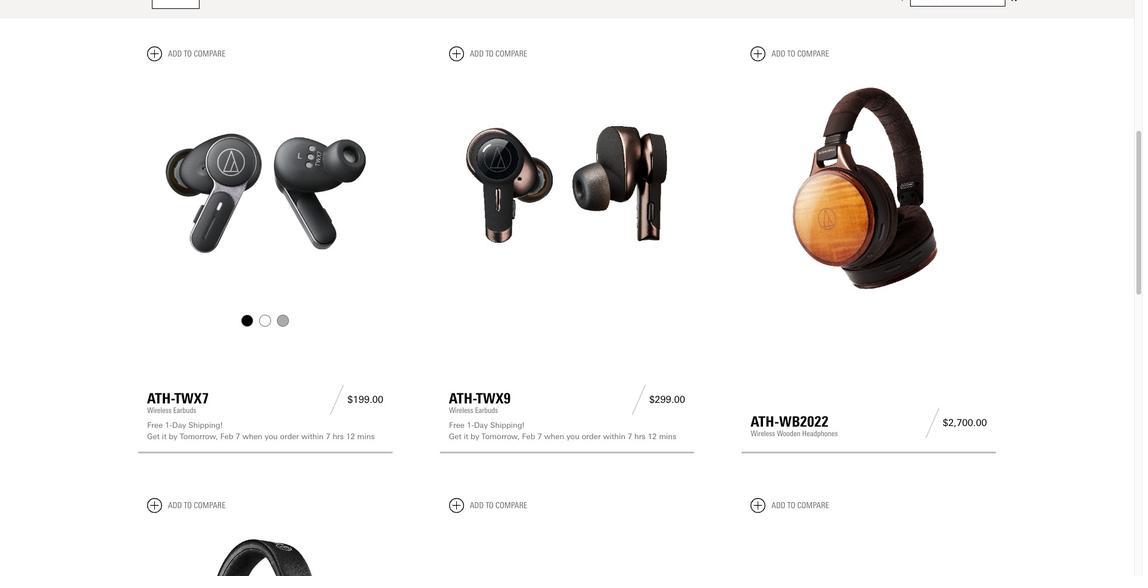 Task type: vqa. For each thing, say whether or not it's contained in the screenshot.
ATH- for WB2022
yes



Task type: locate. For each thing, give the bounding box(es) containing it.
add to compare button
[[147, 46, 226, 61], [449, 46, 528, 61], [751, 46, 829, 61], [147, 499, 226, 514], [449, 499, 528, 514], [751, 499, 829, 514]]

when
[[242, 433, 263, 442], [544, 433, 564, 442]]

1 feb from the left
[[220, 433, 233, 442]]

12 down '$299.00'
[[648, 433, 657, 442]]

by
[[169, 433, 178, 442], [471, 433, 479, 442]]

0 horizontal spatial tomorrow,
[[180, 433, 218, 442]]

2 tomorrow, from the left
[[482, 433, 520, 442]]

0 horizontal spatial ath-
[[147, 390, 175, 408]]

2 order from the left
[[582, 433, 601, 442]]

1 horizontal spatial 1
[[467, 421, 472, 430]]

by for twx9
[[471, 433, 479, 442]]

2 when from the left
[[544, 433, 564, 442]]

12
[[346, 433, 355, 442], [648, 433, 657, 442]]

day down ath-twx7 wireless earbuds
[[172, 421, 186, 430]]

hrs for ath-twx9
[[635, 433, 646, 442]]

1 tomorrow, from the left
[[180, 433, 218, 442]]

free down ath-twx7 wireless earbuds
[[147, 421, 163, 430]]

ath- for twx9
[[449, 390, 477, 408]]

1 horizontal spatial when
[[544, 433, 564, 442]]

divider line image for ath-wb2022
[[922, 409, 943, 439]]

divider line image
[[327, 385, 348, 415], [629, 385, 650, 415], [922, 409, 943, 439]]

2 free from the left
[[449, 421, 465, 430]]

within
[[301, 433, 324, 442], [603, 433, 626, 442]]

12 for twx7
[[346, 433, 355, 442]]

1 down ath-twx7 wireless earbuds
[[165, 421, 170, 430]]

free
[[147, 421, 163, 430], [449, 421, 465, 430]]

2 12 from the left
[[648, 433, 657, 442]]

0 horizontal spatial free 1 -day shipping! get it by tomorrow, feb 7 when you order within 7 hrs 12 mins
[[147, 421, 375, 442]]

2 within from the left
[[603, 433, 626, 442]]

mins for twx9
[[659, 433, 677, 442]]

ath-
[[147, 390, 175, 408], [449, 390, 477, 408], [751, 413, 779, 431]]

1 horizontal spatial 12
[[648, 433, 657, 442]]

get down ath-twx7 wireless earbuds
[[147, 433, 160, 442]]

free 1 -day shipping! get it by tomorrow, feb 7 when you order within 7 hrs 12 mins for ath-twx7
[[147, 421, 375, 442]]

0 horizontal spatial hrs
[[333, 433, 344, 442]]

0 horizontal spatial you
[[265, 433, 278, 442]]

ath- inside ath-twx7 wireless earbuds
[[147, 390, 175, 408]]

2 it from the left
[[464, 433, 469, 442]]

wireless inside "ath-twx9 wireless earbuds"
[[449, 406, 474, 415]]

feb
[[220, 433, 233, 442], [522, 433, 535, 442]]

option group
[[146, 312, 385, 330]]

0 horizontal spatial wireless
[[147, 406, 172, 415]]

add to compare
[[168, 49, 226, 59], [470, 49, 528, 59], [772, 49, 829, 59], [168, 501, 226, 511], [470, 501, 528, 511], [772, 501, 829, 511]]

1 horizontal spatial ath-
[[449, 390, 477, 408]]

it down "ath-twx9 wireless earbuds"
[[464, 433, 469, 442]]

earbuds inside "ath-twx9 wireless earbuds"
[[475, 406, 498, 415]]

2 hrs from the left
[[635, 433, 646, 442]]

wireless left twx7 at left bottom
[[147, 406, 172, 415]]

1 1 from the left
[[165, 421, 170, 430]]

when for twx7
[[242, 433, 263, 442]]

free 1 -day shipping! get it by tomorrow, feb 7 when you order within 7 hrs 12 mins
[[147, 421, 375, 442], [449, 421, 677, 442]]

- down ath-twx7 wireless earbuds
[[170, 421, 172, 430]]

0 horizontal spatial order
[[280, 433, 299, 442]]

by down "ath-twx9 wireless earbuds"
[[471, 433, 479, 442]]

- for twx7
[[170, 421, 172, 430]]

tomorrow, down twx9
[[482, 433, 520, 442]]

wireless left wooden
[[751, 430, 775, 439]]

2 horizontal spatial wireless
[[751, 430, 775, 439]]

it
[[162, 433, 167, 442], [464, 433, 469, 442]]

2 7 from the left
[[326, 433, 331, 442]]

0 horizontal spatial -
[[170, 421, 172, 430]]

2 by from the left
[[471, 433, 479, 442]]

1 down "ath-twx9 wireless earbuds"
[[467, 421, 472, 430]]

1 free 1 -day shipping! get it by tomorrow, feb 7 when you order within 7 hrs 12 mins from the left
[[147, 421, 375, 442]]

2 earbuds from the left
[[475, 406, 498, 415]]

tomorrow, down twx7 at left bottom
[[180, 433, 218, 442]]

by down ath-twx7 wireless earbuds
[[169, 433, 178, 442]]

earbuds
[[173, 406, 196, 415], [475, 406, 498, 415]]

0 horizontal spatial within
[[301, 433, 324, 442]]

free for ath-twx7
[[147, 421, 163, 430]]

1 7 from the left
[[236, 433, 240, 442]]

free down "ath-twx9 wireless earbuds"
[[449, 421, 465, 430]]

tomorrow,
[[180, 433, 218, 442], [482, 433, 520, 442]]

within for twx9
[[603, 433, 626, 442]]

to
[[184, 49, 192, 59], [486, 49, 494, 59], [788, 49, 796, 59], [184, 501, 192, 511], [486, 501, 494, 511], [788, 501, 796, 511]]

ath-wb2022 wireless wooden headphones
[[751, 413, 838, 439]]

add
[[168, 49, 182, 59], [470, 49, 484, 59], [772, 49, 786, 59], [168, 501, 182, 511], [470, 501, 484, 511], [772, 501, 786, 511]]

1 earbuds from the left
[[173, 406, 196, 415]]

1 horizontal spatial get
[[449, 433, 462, 442]]

divider line image for ath-twx7
[[327, 385, 348, 415]]

2 horizontal spatial divider line image
[[922, 409, 943, 439]]

0 horizontal spatial it
[[162, 433, 167, 442]]

1 horizontal spatial shipping!
[[490, 421, 525, 430]]

1 mins from the left
[[357, 433, 375, 442]]

ath- inside the ath-wb2022 wireless wooden headphones
[[751, 413, 779, 431]]

1 for twx7
[[165, 421, 170, 430]]

0 horizontal spatial day
[[172, 421, 186, 430]]

mins down the $199.00
[[357, 433, 375, 442]]

shipping! down twx7 at left bottom
[[188, 421, 223, 430]]

1 12 from the left
[[346, 433, 355, 442]]

feb for ath-twx9
[[522, 433, 535, 442]]

1 within from the left
[[301, 433, 324, 442]]

1 horizontal spatial hrs
[[635, 433, 646, 442]]

compare
[[194, 49, 226, 59], [496, 49, 528, 59], [798, 49, 829, 59], [194, 501, 226, 511], [496, 501, 528, 511], [798, 501, 829, 511]]

you for twx9
[[567, 433, 580, 442]]

0 horizontal spatial mins
[[357, 433, 375, 442]]

1 when from the left
[[242, 433, 263, 442]]

earbuds for twx7
[[173, 406, 196, 415]]

1 hrs from the left
[[333, 433, 344, 442]]

free 1 -day shipping! get it by tomorrow, feb 7 when you order within 7 hrs 12 mins for ath-twx9
[[449, 421, 677, 442]]

1 get from the left
[[147, 433, 160, 442]]

1 horizontal spatial feb
[[522, 433, 535, 442]]

1 horizontal spatial within
[[603, 433, 626, 442]]

0 horizontal spatial feb
[[220, 433, 233, 442]]

1 free from the left
[[147, 421, 163, 430]]

2 horizontal spatial ath-
[[751, 413, 779, 431]]

mins
[[357, 433, 375, 442], [659, 433, 677, 442]]

1 horizontal spatial free
[[449, 421, 465, 430]]

0 horizontal spatial 12
[[346, 433, 355, 442]]

ath- inside "ath-twx9 wireless earbuds"
[[449, 390, 477, 408]]

1 - from the left
[[170, 421, 172, 430]]

1 horizontal spatial earbuds
[[475, 406, 498, 415]]

when for twx9
[[544, 433, 564, 442]]

1 horizontal spatial day
[[474, 421, 488, 430]]

1 order from the left
[[280, 433, 299, 442]]

ath- for wb2022
[[751, 413, 779, 431]]

2 free 1 -day shipping! get it by tomorrow, feb 7 when you order within 7 hrs 12 mins from the left
[[449, 421, 677, 442]]

1 horizontal spatial it
[[464, 433, 469, 442]]

1 shipping! from the left
[[188, 421, 223, 430]]

0 horizontal spatial shipping!
[[188, 421, 223, 430]]

- down "ath-twx9 wireless earbuds"
[[472, 421, 474, 430]]

you
[[265, 433, 278, 442], [567, 433, 580, 442]]

1 it from the left
[[162, 433, 167, 442]]

wireless inside the ath-wb2022 wireless wooden headphones
[[751, 430, 775, 439]]

1 horizontal spatial free 1 -day shipping! get it by tomorrow, feb 7 when you order within 7 hrs 12 mins
[[449, 421, 677, 442]]

1 horizontal spatial you
[[567, 433, 580, 442]]

shipping! down twx9
[[490, 421, 525, 430]]

0 horizontal spatial when
[[242, 433, 263, 442]]

wireless left twx9
[[449, 406, 474, 415]]

day
[[172, 421, 186, 430], [474, 421, 488, 430]]

1 by from the left
[[169, 433, 178, 442]]

wireless for ath-twx9
[[449, 406, 474, 415]]

2 get from the left
[[449, 433, 462, 442]]

0 horizontal spatial get
[[147, 433, 160, 442]]

2 you from the left
[[567, 433, 580, 442]]

-
[[170, 421, 172, 430], [472, 421, 474, 430]]

1 horizontal spatial tomorrow,
[[482, 433, 520, 442]]

1 horizontal spatial wireless
[[449, 406, 474, 415]]

0 horizontal spatial free
[[147, 421, 163, 430]]

1 horizontal spatial -
[[472, 421, 474, 430]]

0 horizontal spatial divider line image
[[327, 385, 348, 415]]

ath-twx7 wireless earbuds
[[147, 390, 209, 415]]

1 horizontal spatial by
[[471, 433, 479, 442]]

earbuds inside ath-twx7 wireless earbuds
[[173, 406, 196, 415]]

divider line image for ath-twx9
[[629, 385, 650, 415]]

wireless inside ath-twx7 wireless earbuds
[[147, 406, 172, 415]]

1 horizontal spatial order
[[582, 433, 601, 442]]

2 - from the left
[[472, 421, 474, 430]]

2 mins from the left
[[659, 433, 677, 442]]

12 down the $199.00
[[346, 433, 355, 442]]

1 horizontal spatial divider line image
[[629, 385, 650, 415]]

day down "ath-twx9 wireless earbuds"
[[474, 421, 488, 430]]

mins down '$299.00'
[[659, 433, 677, 442]]

$199.00
[[348, 395, 384, 406]]

0 horizontal spatial by
[[169, 433, 178, 442]]

order for ath-twx9
[[582, 433, 601, 442]]

shipping! for ath-twx9
[[490, 421, 525, 430]]

get down "ath-twx9 wireless earbuds"
[[449, 433, 462, 442]]

it for twx7
[[162, 433, 167, 442]]

1 horizontal spatial mins
[[659, 433, 677, 442]]

7
[[236, 433, 240, 442], [326, 433, 331, 442], [538, 433, 542, 442], [628, 433, 632, 442]]

1
[[165, 421, 170, 430], [467, 421, 472, 430]]

order
[[280, 433, 299, 442], [582, 433, 601, 442]]

wireless
[[147, 406, 172, 415], [449, 406, 474, 415], [751, 430, 775, 439]]

get
[[147, 433, 160, 442], [449, 433, 462, 442]]

day for twx7
[[172, 421, 186, 430]]

0 horizontal spatial 1
[[165, 421, 170, 430]]

hrs
[[333, 433, 344, 442], [635, 433, 646, 442]]

1 day from the left
[[172, 421, 186, 430]]

2 1 from the left
[[467, 421, 472, 430]]

shipping!
[[188, 421, 223, 430], [490, 421, 525, 430]]

2 day from the left
[[474, 421, 488, 430]]

it down ath-twx7 wireless earbuds
[[162, 433, 167, 442]]

wireless for ath-wb2022
[[751, 430, 775, 439]]

0 horizontal spatial earbuds
[[173, 406, 196, 415]]

by for twx7
[[169, 433, 178, 442]]

2 feb from the left
[[522, 433, 535, 442]]

2 shipping! from the left
[[490, 421, 525, 430]]

get for ath-twx7
[[147, 433, 160, 442]]

1 you from the left
[[265, 433, 278, 442]]



Task type: describe. For each thing, give the bounding box(es) containing it.
within for twx7
[[301, 433, 324, 442]]

you for twx7
[[265, 433, 278, 442]]

ath twx9 image
[[449, 71, 686, 307]]

order for ath-twx7
[[280, 433, 299, 442]]

shipping! for ath-twx7
[[188, 421, 223, 430]]

twx7
[[175, 390, 209, 408]]

day for twx9
[[474, 421, 488, 430]]

feb for ath-twx7
[[220, 433, 233, 442]]

wooden
[[777, 430, 801, 439]]

set descending direction image
[[1011, 0, 1020, 4]]

1 for twx9
[[467, 421, 472, 430]]

ath wb2022 image
[[751, 71, 987, 307]]

3 7 from the left
[[538, 433, 542, 442]]

4 7 from the left
[[628, 433, 632, 442]]

hrs for ath-twx7
[[333, 433, 344, 442]]

tomorrow, for twx7
[[180, 433, 218, 442]]

free for ath-twx9
[[449, 421, 465, 430]]

get for ath-twx9
[[449, 433, 462, 442]]

12 for twx9
[[648, 433, 657, 442]]

$299.00
[[650, 395, 686, 406]]

ath twx7 image
[[147, 71, 384, 307]]

mins for twx7
[[357, 433, 375, 442]]

tomorrow, for twx9
[[482, 433, 520, 442]]

earbuds for twx9
[[475, 406, 498, 415]]

wireless for ath-twx7
[[147, 406, 172, 415]]

- for twx9
[[472, 421, 474, 430]]

it for twx9
[[464, 433, 469, 442]]

twx9
[[477, 390, 511, 408]]

ath-twx9 wireless earbuds
[[449, 390, 511, 415]]

wb2022
[[779, 413, 829, 431]]

ath m20xbt image
[[147, 523, 384, 577]]

$2,700.00
[[943, 418, 987, 429]]

headphones
[[803, 430, 838, 439]]

ath- for twx7
[[147, 390, 175, 408]]



